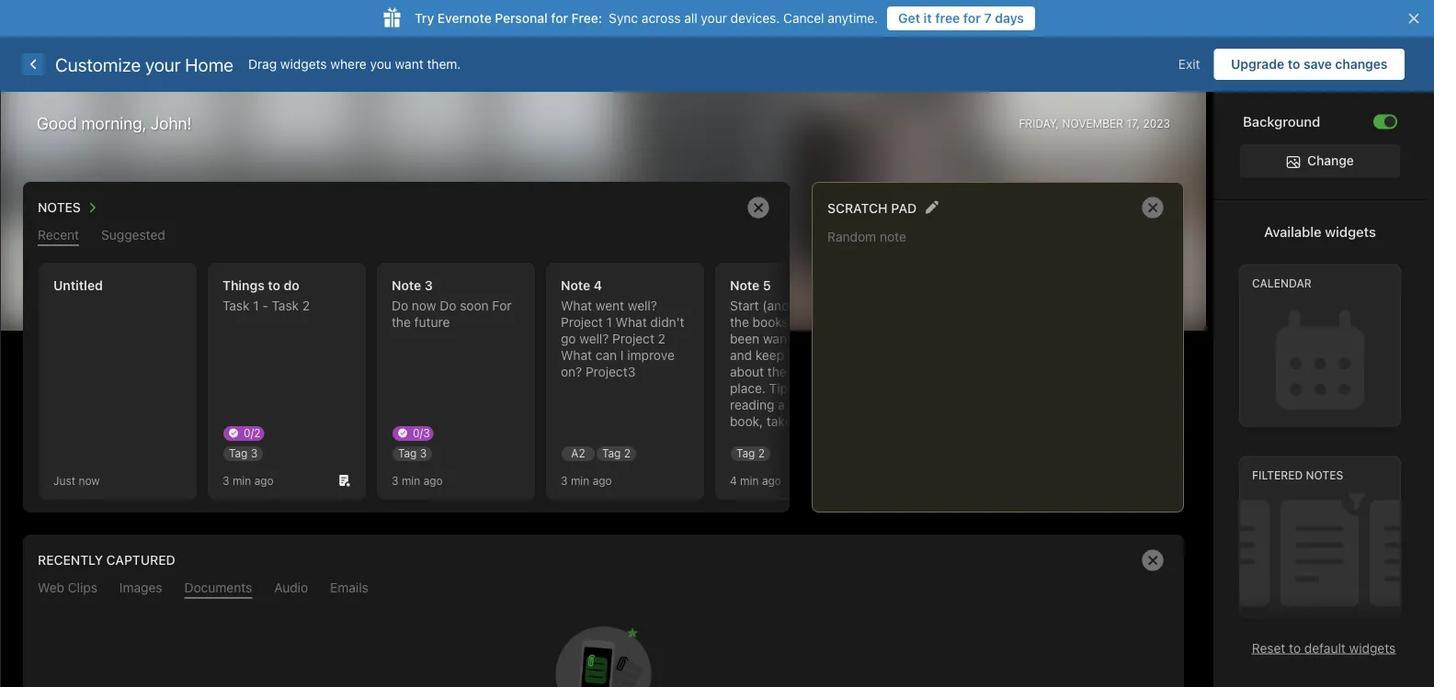 Task type: locate. For each thing, give the bounding box(es) containing it.
sync
[[609, 11, 638, 26]]

2 for from the left
[[964, 11, 981, 26]]

1 remove image from the top
[[1135, 189, 1172, 226]]

widgets right 'drag'
[[280, 57, 327, 72]]

to right "reset"
[[1290, 641, 1301, 656]]

your
[[701, 11, 727, 26], [145, 53, 181, 75]]

widgets right "default"
[[1350, 641, 1396, 656]]

for inside button
[[964, 11, 981, 26]]

your left home
[[145, 53, 181, 75]]

where
[[330, 57, 367, 72]]

17,
[[1127, 117, 1140, 130]]

you
[[370, 57, 392, 72]]

1 horizontal spatial for
[[964, 11, 981, 26]]

7
[[985, 11, 992, 26]]

2023
[[1144, 117, 1171, 130]]

0 vertical spatial to
[[1288, 57, 1301, 72]]

good
[[37, 114, 77, 133]]

available
[[1265, 224, 1322, 240]]

filtered
[[1253, 469, 1304, 482]]

for left free:
[[551, 11, 568, 26]]

drag
[[248, 57, 277, 72]]

scratch pad
[[828, 201, 917, 216]]

1 vertical spatial widgets
[[1326, 224, 1377, 240]]

want
[[395, 57, 424, 72]]

change button
[[1241, 144, 1401, 178]]

background image
[[1385, 116, 1396, 127]]

evernote
[[438, 11, 492, 26]]

days
[[995, 11, 1025, 26]]

exit
[[1179, 57, 1201, 72]]

scratch
[[828, 201, 888, 216]]

try
[[415, 11, 434, 26]]

devices.
[[731, 11, 780, 26]]

to left save
[[1288, 57, 1301, 72]]

your right all on the left top
[[701, 11, 727, 26]]

for left 7
[[964, 11, 981, 26]]

get it free for 7 days button
[[888, 6, 1036, 30]]

0 horizontal spatial your
[[145, 53, 181, 75]]

0 vertical spatial your
[[701, 11, 727, 26]]

1 vertical spatial to
[[1290, 641, 1301, 656]]

0 vertical spatial widgets
[[280, 57, 327, 72]]

try evernote personal for free: sync across all your devices. cancel anytime.
[[415, 11, 878, 26]]

0 vertical spatial remove image
[[1135, 189, 1172, 226]]

notes
[[1307, 469, 1344, 482]]

free:
[[572, 11, 603, 26]]

upgrade to save changes button
[[1214, 49, 1405, 80]]

to inside button
[[1288, 57, 1301, 72]]

1 for from the left
[[551, 11, 568, 26]]

good morning, john!
[[37, 114, 192, 133]]

pad
[[891, 201, 917, 216]]

cancel
[[784, 11, 824, 26]]

november
[[1063, 117, 1124, 130]]

0 horizontal spatial for
[[551, 11, 568, 26]]

widgets right available
[[1326, 224, 1377, 240]]

default
[[1305, 641, 1346, 656]]

widgets
[[280, 57, 327, 72], [1326, 224, 1377, 240], [1350, 641, 1396, 656]]

1 vertical spatial remove image
[[1135, 543, 1172, 579]]

customize
[[55, 53, 141, 75]]

get
[[899, 11, 921, 26]]

1 vertical spatial your
[[145, 53, 181, 75]]

to
[[1288, 57, 1301, 72], [1290, 641, 1301, 656]]

for
[[551, 11, 568, 26], [964, 11, 981, 26]]

remove image
[[1135, 189, 1172, 226], [1135, 543, 1172, 579]]

all
[[684, 11, 698, 26]]



Task type: vqa. For each thing, say whether or not it's contained in the screenshot.
"WIDGETS" to the middle
yes



Task type: describe. For each thing, give the bounding box(es) containing it.
remove image
[[740, 189, 777, 226]]

for for 7
[[964, 11, 981, 26]]

edit widget title image
[[925, 201, 939, 214]]

2 remove image from the top
[[1135, 543, 1172, 579]]

them.
[[427, 57, 461, 72]]

change
[[1308, 153, 1355, 168]]

friday, november 17, 2023
[[1019, 117, 1171, 130]]

exit button
[[1165, 49, 1214, 80]]

customize your home
[[55, 53, 234, 75]]

background
[[1243, 114, 1321, 130]]

across
[[642, 11, 681, 26]]

free
[[936, 11, 960, 26]]

filtered notes
[[1253, 469, 1344, 482]]

1 horizontal spatial your
[[701, 11, 727, 26]]

scratch pad button
[[828, 196, 917, 220]]

2 vertical spatial widgets
[[1350, 641, 1396, 656]]

to for reset
[[1290, 641, 1301, 656]]

widgets for available
[[1326, 224, 1377, 240]]

reset to default widgets
[[1252, 641, 1396, 656]]

personal
[[495, 11, 548, 26]]

home
[[185, 53, 234, 75]]

get it free for 7 days
[[899, 11, 1025, 26]]

to for upgrade
[[1288, 57, 1301, 72]]

calendar
[[1253, 277, 1312, 290]]

it
[[924, 11, 932, 26]]

anytime.
[[828, 11, 878, 26]]

upgrade
[[1231, 57, 1285, 72]]

drag widgets where you want them.
[[248, 57, 461, 72]]

save
[[1304, 57, 1332, 72]]

morning,
[[81, 114, 147, 133]]

changes
[[1336, 57, 1388, 72]]

friday,
[[1019, 117, 1060, 130]]

reset to default widgets button
[[1252, 641, 1396, 656]]

available widgets
[[1265, 224, 1377, 240]]

reset
[[1252, 641, 1286, 656]]

upgrade to save changes
[[1231, 57, 1388, 72]]

john!
[[151, 114, 192, 133]]

for for free:
[[551, 11, 568, 26]]

widgets for drag
[[280, 57, 327, 72]]



